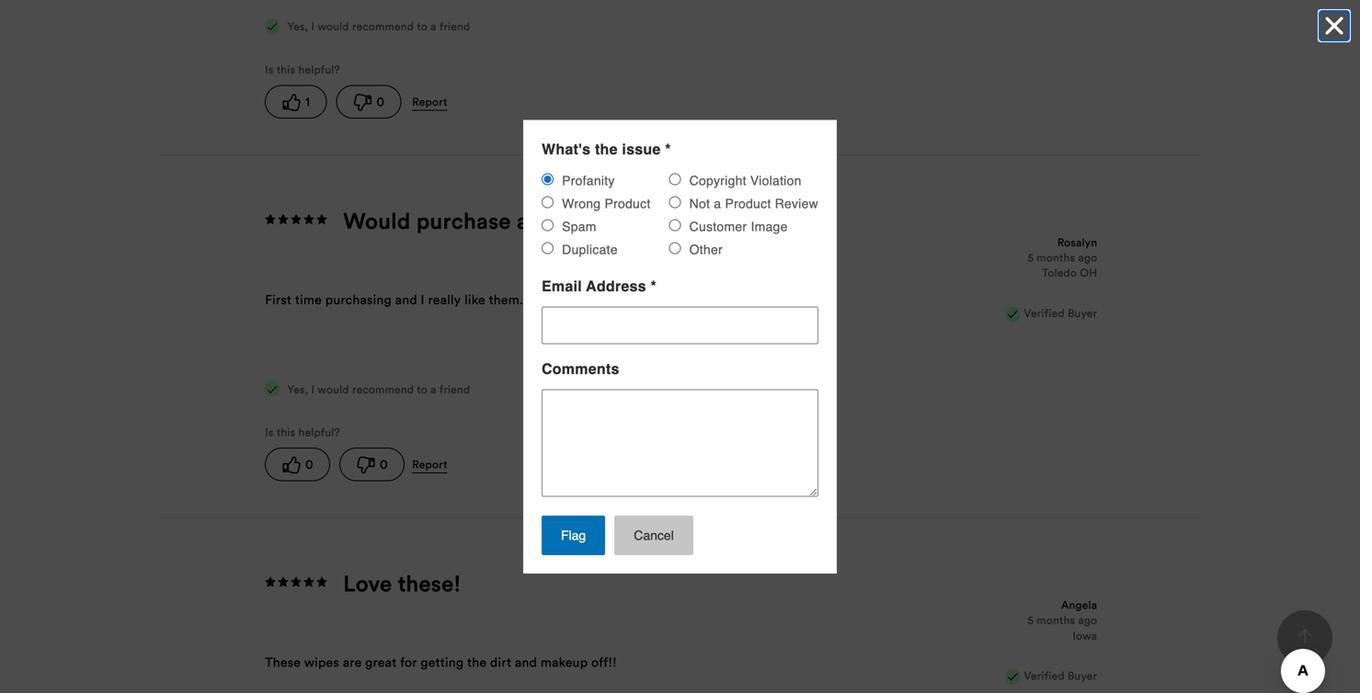 Task type: describe. For each thing, give the bounding box(es) containing it.
Other radio
[[669, 242, 681, 254]]

yes, for 1
[[287, 19, 308, 33]]

verified for love these!
[[1024, 669, 1065, 683]]

to for 0
[[417, 382, 428, 396]]

wipes
[[304, 654, 339, 671]]

dirt
[[490, 654, 511, 671]]

does
[[739, 291, 768, 308]]

0 horizontal spatial are
[[343, 654, 362, 671]]

would for 1
[[318, 19, 349, 33]]

them.
[[489, 291, 523, 308]]

1
[[305, 93, 310, 110]]

moist
[[582, 291, 615, 308]]

the inside flag review dialog dialog
[[595, 140, 618, 157]]

again
[[517, 207, 573, 235]]

1 horizontal spatial and
[[515, 654, 537, 671]]

buyer for love these!
[[1068, 669, 1097, 683]]

0 for 1
[[376, 93, 384, 110]]

verified for would purchase again
[[1024, 306, 1065, 320]]

0 for 0
[[380, 456, 388, 473]]

a for 0
[[431, 382, 437, 396]]

they
[[527, 291, 556, 308]]

profanity
[[558, 173, 615, 188]]

first
[[265, 291, 292, 308]]

makeup
[[541, 654, 588, 671]]

toledo
[[1042, 266, 1077, 280]]

yes, i would recommend to a friend for 0
[[284, 382, 470, 396]]

friend for 1
[[440, 19, 470, 33]]

group containing 1
[[265, 85, 633, 119]]

wrong product
[[558, 196, 651, 211]]

would for 0
[[318, 382, 349, 396]]

great
[[365, 654, 397, 671]]

not a product review
[[686, 196, 818, 211]]

1 horizontal spatial are
[[560, 291, 579, 308]]

2 vertical spatial the
[[467, 654, 487, 671]]

cancel button
[[614, 516, 693, 555]]

flag
[[561, 528, 586, 543]]

to for 1
[[417, 19, 428, 33]]

one
[[644, 291, 667, 308]]

customer image
[[686, 219, 788, 234]]

customer
[[689, 219, 747, 234]]

email
[[542, 277, 582, 294]]

group containing 0
[[265, 448, 633, 481]]

5 months ago for would purchase again
[[1027, 251, 1097, 264]]

like
[[464, 291, 485, 308]]

image
[[751, 219, 788, 234]]

spam
[[558, 219, 597, 234]]

close image
[[1320, 11, 1349, 40]]

comments
[[542, 360, 619, 377]]

off!!
[[591, 654, 617, 671]]

verified buyer for love these!
[[1024, 669, 1097, 683]]

a for 1
[[431, 19, 437, 33]]

yes, i would recommend to a friend for 1
[[284, 19, 470, 33]]

other
[[686, 242, 723, 257]]

rosalyn
[[1057, 235, 1097, 249]]

these
[[265, 654, 301, 671]]

address
[[586, 277, 646, 294]]

1 really from the left
[[428, 291, 461, 308]]

ago for would purchase again
[[1078, 251, 1097, 264]]

ago for love these!
[[1078, 614, 1097, 627]]

toledo oh
[[1042, 266, 1097, 280]]

oh
[[1080, 266, 1097, 280]]

duplicate
[[558, 242, 618, 257]]

wipe
[[670, 291, 699, 308]]

copyright violation
[[686, 173, 802, 188]]

i for 0
[[311, 382, 315, 396]]

1 button
[[265, 85, 327, 119]]

Not a Product Review radio
[[669, 196, 681, 208]]

Copyright Violation radio
[[669, 173, 681, 185]]

a inside dialog
[[714, 196, 721, 211]]

0 button for 0
[[340, 448, 405, 481]]

wrong
[[562, 196, 601, 211]]

not
[[689, 196, 710, 211]]

rated 5 out of 5 stars image for love
[[265, 575, 329, 591]]

months for love these!
[[1037, 614, 1075, 627]]

copyright
[[689, 173, 747, 188]]

purchase
[[416, 207, 511, 235]]

cancel
[[634, 528, 674, 543]]

1 product from the left
[[605, 196, 651, 211]]

flag button
[[542, 516, 605, 555]]

back to top image
[[1298, 629, 1312, 644]]

first time purchasing and i really like them. they are moist and one wipe really does the job
[[265, 291, 813, 308]]

2 product from the left
[[725, 196, 771, 211]]

none email field inside flag review dialog dialog
[[542, 306, 818, 344]]

getting
[[421, 654, 464, 671]]



Task type: locate. For each thing, give the bounding box(es) containing it.
0 vertical spatial to
[[417, 19, 428, 33]]

1 vertical spatial friend
[[440, 382, 470, 396]]

really left like
[[428, 291, 461, 308]]

2 5 from the top
[[1027, 614, 1034, 627]]

yes, i would recommend to a friend
[[284, 19, 470, 33], [284, 382, 470, 396]]

0 vertical spatial buyer
[[1068, 306, 1097, 320]]

months down angela at right
[[1037, 614, 1075, 627]]

1 horizontal spatial product
[[725, 196, 771, 211]]

2 vertical spatial i
[[311, 382, 315, 396]]

0 button
[[336, 85, 401, 119], [265, 448, 330, 481], [340, 448, 405, 481]]

love these!
[[343, 570, 461, 598]]

purchasing
[[325, 291, 392, 308]]

buyer
[[1068, 306, 1097, 320], [1068, 669, 1097, 683]]

1 horizontal spatial *
[[665, 140, 671, 157]]

1 vertical spatial buyer
[[1068, 669, 1097, 683]]

months for would purchase again
[[1037, 251, 1075, 264]]

1 verified buyer from the top
[[1024, 306, 1097, 320]]

*
[[665, 140, 671, 157], [651, 277, 657, 294]]

5 for love these!
[[1027, 614, 1034, 627]]

* left wipe
[[651, 277, 657, 294]]

2 yes, from the top
[[287, 382, 308, 396]]

0 vertical spatial group
[[265, 85, 633, 119]]

1 vertical spatial the
[[771, 291, 791, 308]]

5 months ago for love these!
[[1027, 614, 1097, 627]]

0 vertical spatial ago
[[1078, 251, 1097, 264]]

2 verified from the top
[[1024, 669, 1065, 683]]

1 vertical spatial verified buyer
[[1024, 669, 1097, 683]]

2 vertical spatial a
[[431, 382, 437, 396]]

1 vertical spatial 5
[[1027, 614, 1034, 627]]

5 months ago up toledo
[[1027, 251, 1097, 264]]

are
[[560, 291, 579, 308], [343, 654, 362, 671]]

1 5 from the top
[[1027, 251, 1034, 264]]

rated 5 out of 5 stars image
[[265, 212, 329, 228], [265, 575, 329, 591]]

ago
[[1078, 251, 1097, 264], [1078, 614, 1097, 627]]

1 vertical spatial *
[[651, 277, 657, 294]]

1 to from the top
[[417, 19, 428, 33]]

1 vertical spatial ago
[[1078, 614, 1097, 627]]

0 vertical spatial months
[[1037, 251, 1075, 264]]

* right the issue
[[665, 140, 671, 157]]

the left job
[[771, 291, 791, 308]]

0 vertical spatial yes, i would recommend to a friend
[[284, 19, 470, 33]]

0 vertical spatial yes,
[[287, 19, 308, 33]]

1 horizontal spatial the
[[595, 140, 618, 157]]

would
[[318, 19, 349, 33], [318, 382, 349, 396]]

0 vertical spatial i
[[311, 19, 315, 33]]

and right the dirt
[[515, 654, 537, 671]]

Comments text field
[[542, 389, 818, 497]]

friend for 0
[[440, 382, 470, 396]]

violation
[[750, 173, 802, 188]]

0 vertical spatial would
[[318, 19, 349, 33]]

the
[[595, 140, 618, 157], [771, 291, 791, 308], [467, 654, 487, 671]]

yes, down time
[[287, 382, 308, 396]]

verified
[[1024, 306, 1065, 320], [1024, 669, 1065, 683]]

0 horizontal spatial product
[[605, 196, 651, 211]]

iowa
[[1073, 629, 1097, 643]]

a
[[431, 19, 437, 33], [714, 196, 721, 211], [431, 382, 437, 396]]

rated 5 out of 5 stars image left would
[[265, 212, 329, 228]]

yes, up 1 button
[[287, 19, 308, 33]]

the left the dirt
[[467, 654, 487, 671]]

and left one
[[619, 291, 641, 308]]

Spam radio
[[542, 219, 554, 231]]

email address *
[[542, 277, 657, 294]]

recommend for 0
[[352, 382, 414, 396]]

flag review dialog dialog
[[523, 11, 1349, 574]]

2 horizontal spatial the
[[771, 291, 791, 308]]

would
[[343, 207, 411, 235]]

1 would from the top
[[318, 19, 349, 33]]

0 horizontal spatial *
[[651, 277, 657, 294]]

Duplicate radio
[[542, 242, 554, 254]]

product
[[605, 196, 651, 211], [725, 196, 771, 211]]

1 verified from the top
[[1024, 306, 1065, 320]]

for
[[400, 654, 417, 671]]

1 vertical spatial group
[[265, 448, 633, 481]]

2 buyer from the top
[[1068, 669, 1097, 683]]

recommend for 1
[[352, 19, 414, 33]]

5 for would purchase again
[[1027, 251, 1034, 264]]

0 vertical spatial 5
[[1027, 251, 1034, 264]]

i
[[311, 19, 315, 33], [421, 291, 425, 308], [311, 382, 315, 396]]

verified buyer down iowa
[[1024, 669, 1097, 683]]

2 5 months ago from the top
[[1027, 614, 1097, 627]]

these!
[[398, 570, 461, 598]]

1 recommend from the top
[[352, 19, 414, 33]]

these wipes are great for getting the dirt and makeup off!!
[[265, 654, 617, 671]]

i up 1 button
[[311, 19, 315, 33]]

0 horizontal spatial the
[[467, 654, 487, 671]]

product right wrong
[[605, 196, 651, 211]]

2 recommend from the top
[[352, 382, 414, 396]]

buyer for would purchase again
[[1068, 306, 1097, 320]]

verified down angela at right
[[1024, 669, 1065, 683]]

friend
[[440, 19, 470, 33], [440, 382, 470, 396]]

yes,
[[287, 19, 308, 33], [287, 382, 308, 396]]

issue
[[622, 140, 661, 157]]

0 vertical spatial *
[[665, 140, 671, 157]]

verified buyer for would purchase again
[[1024, 306, 1097, 320]]

0 vertical spatial recommend
[[352, 19, 414, 33]]

the left the issue
[[595, 140, 618, 157]]

to
[[417, 19, 428, 33], [417, 382, 428, 396]]

1 vertical spatial a
[[714, 196, 721, 211]]

1 vertical spatial would
[[318, 382, 349, 396]]

0 button for 1
[[336, 85, 401, 119]]

what's the issue *
[[542, 140, 671, 157]]

ago up iowa
[[1078, 614, 1097, 627]]

0 vertical spatial are
[[560, 291, 579, 308]]

1 vertical spatial i
[[421, 291, 425, 308]]

1 ago from the top
[[1078, 251, 1097, 264]]

1 vertical spatial verified
[[1024, 669, 1065, 683]]

time
[[295, 291, 322, 308]]

buyer down oh in the right of the page
[[1068, 306, 1097, 320]]

and
[[395, 291, 417, 308], [619, 291, 641, 308], [515, 654, 537, 671]]

Wrong Product radio
[[542, 196, 554, 208]]

2 yes, i would recommend to a friend from the top
[[284, 382, 470, 396]]

ago up oh in the right of the page
[[1078, 251, 1097, 264]]

0 horizontal spatial really
[[428, 291, 461, 308]]

2 verified buyer from the top
[[1024, 669, 1097, 683]]

months
[[1037, 251, 1075, 264], [1037, 614, 1075, 627]]

job
[[794, 291, 813, 308]]

1 vertical spatial recommend
[[352, 382, 414, 396]]

1 group from the top
[[265, 85, 633, 119]]

and right purchasing
[[395, 291, 417, 308]]

really
[[428, 291, 461, 308], [703, 291, 736, 308]]

Customer Image radio
[[669, 219, 681, 231]]

i down time
[[311, 382, 315, 396]]

0 vertical spatial 5 months ago
[[1027, 251, 1097, 264]]

2 rated 5 out of 5 stars image from the top
[[265, 575, 329, 591]]

i for 1
[[311, 19, 315, 33]]

what's
[[542, 140, 591, 157]]

2 group from the top
[[265, 448, 633, 481]]

2 really from the left
[[703, 291, 736, 308]]

i left like
[[421, 291, 425, 308]]

recommend
[[352, 19, 414, 33], [352, 382, 414, 396]]

rated 5 out of 5 stars image left "love"
[[265, 575, 329, 591]]

1 5 months ago from the top
[[1027, 251, 1097, 264]]

1 horizontal spatial really
[[703, 291, 736, 308]]

would purchase again
[[343, 207, 573, 235]]

5 months ago
[[1027, 251, 1097, 264], [1027, 614, 1097, 627]]

are left 'great'
[[343, 654, 362, 671]]

1 yes, i would recommend to a friend from the top
[[284, 19, 470, 33]]

1 buyer from the top
[[1068, 306, 1097, 320]]

really left does
[[703, 291, 736, 308]]

2 would from the top
[[318, 382, 349, 396]]

1 vertical spatial to
[[417, 382, 428, 396]]

angela
[[1061, 598, 1097, 612]]

love
[[343, 570, 392, 598]]

1 friend from the top
[[440, 19, 470, 33]]

2 months from the top
[[1037, 614, 1075, 627]]

2 horizontal spatial and
[[619, 291, 641, 308]]

0 vertical spatial rated 5 out of 5 stars image
[[265, 212, 329, 228]]

0
[[376, 93, 384, 110], [305, 456, 313, 473], [380, 456, 388, 473]]

2 to from the top
[[417, 382, 428, 396]]

Profanity radio
[[542, 173, 554, 185]]

group
[[265, 85, 633, 119], [265, 448, 633, 481]]

2 ago from the top
[[1078, 614, 1097, 627]]

0 vertical spatial verified buyer
[[1024, 306, 1097, 320]]

0 vertical spatial verified
[[1024, 306, 1065, 320]]

1 yes, from the top
[[287, 19, 308, 33]]

months up toledo
[[1037, 251, 1075, 264]]

0 vertical spatial the
[[595, 140, 618, 157]]

verified buyer
[[1024, 306, 1097, 320], [1024, 669, 1097, 683]]

5 months ago down angela at right
[[1027, 614, 1097, 627]]

1 vertical spatial months
[[1037, 614, 1075, 627]]

0 vertical spatial a
[[431, 19, 437, 33]]

buyer down iowa
[[1068, 669, 1097, 683]]

are right they
[[560, 291, 579, 308]]

2 friend from the top
[[440, 382, 470, 396]]

1 vertical spatial yes,
[[287, 382, 308, 396]]

yes, for 0
[[287, 382, 308, 396]]

1 vertical spatial are
[[343, 654, 362, 671]]

1 vertical spatial 5 months ago
[[1027, 614, 1097, 627]]

verified buyer down toledo
[[1024, 306, 1097, 320]]

1 vertical spatial rated 5 out of 5 stars image
[[265, 575, 329, 591]]

rated 5 out of 5 stars image for would
[[265, 212, 329, 228]]

0 horizontal spatial and
[[395, 291, 417, 308]]

5
[[1027, 251, 1034, 264], [1027, 614, 1034, 627]]

None email field
[[542, 306, 818, 344]]

verified down toledo
[[1024, 306, 1065, 320]]

product down copyright violation
[[725, 196, 771, 211]]

1 vertical spatial yes, i would recommend to a friend
[[284, 382, 470, 396]]

review
[[775, 196, 818, 211]]

0 vertical spatial friend
[[440, 19, 470, 33]]

1 rated 5 out of 5 stars image from the top
[[265, 212, 329, 228]]

1 months from the top
[[1037, 251, 1075, 264]]



Task type: vqa. For each thing, say whether or not it's contained in the screenshot.
the middle and
yes



